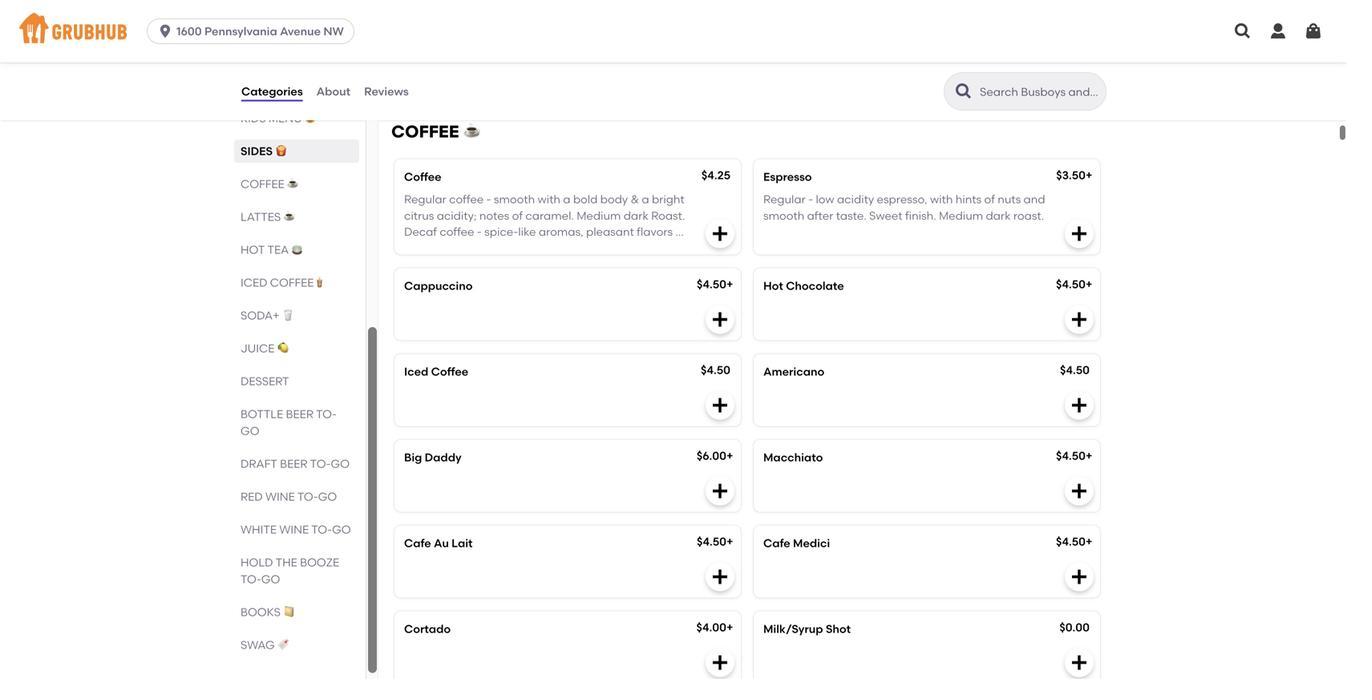 Task type: describe. For each thing, give the bounding box(es) containing it.
after
[[808, 209, 834, 223]]

1 horizontal spatial &
[[631, 193, 640, 206]]

shot
[[826, 623, 851, 636]]

dessert
[[241, 375, 289, 388]]

about
[[317, 85, 351, 98]]

1 horizontal spatial of
[[676, 225, 687, 239]]

roast.
[[1014, 209, 1045, 223]]

0 horizontal spatial coffee
[[241, 177, 285, 191]]

0 vertical spatial coffee
[[449, 193, 484, 206]]

cafe for cafe medici
[[764, 537, 791, 550]]

aromas,
[[539, 225, 584, 239]]

dark inside regular - low acidity espresso, with hints of nuts and smooth after taste. sweet finish. medium dark roast.
[[986, 209, 1011, 223]]

red
[[241, 490, 263, 504]]

juice 🍋
[[241, 342, 289, 355]]

$4.50 for cafe au lait
[[697, 535, 727, 549]]

dark
[[438, 258, 464, 271]]

$6.00
[[697, 449, 727, 463]]

1600 pennsylvania avenue nw
[[177, 24, 344, 38]]

and
[[1024, 193, 1046, 206]]

red wine to-go
[[241, 490, 337, 504]]

nuts
[[998, 193, 1022, 206]]

smooth inside regular - low acidity espresso, with hints of nuts and smooth after taste. sweet finish. medium dark roast.
[[764, 209, 805, 223]]

fig,
[[404, 242, 421, 255]]

to- for white wine to-go
[[312, 523, 332, 537]]

1 horizontal spatial a
[[612, 242, 620, 255]]

1 vertical spatial coffee
[[440, 225, 475, 239]]

juice
[[241, 342, 275, 355]]

lattes
[[241, 210, 281, 224]]

hot chocolate
[[764, 279, 845, 293]]

$3.50 +
[[1057, 168, 1093, 182]]

search icon image
[[955, 82, 974, 101]]

taste.
[[837, 209, 867, 223]]

big
[[404, 451, 422, 465]]

$4.00
[[697, 621, 727, 635]]

0 vertical spatial coffee ☕️
[[392, 121, 480, 142]]

main navigation navigation
[[0, 0, 1348, 63]]

to- for draft beer to-go
[[310, 457, 331, 471]]

soda+ 🥛
[[241, 309, 293, 323]]

+ for macchiato
[[1086, 449, 1093, 463]]

the
[[276, 556, 297, 570]]

0 horizontal spatial of
[[512, 209, 523, 223]]

low
[[816, 193, 835, 206]]

iced
[[404, 365, 429, 379]]

daddy
[[425, 451, 462, 465]]

books
[[241, 606, 281, 619]]

wine for white
[[279, 523, 309, 537]]

with inside regular - low acidity espresso, with hints of nuts and smooth after taste. sweet finish. medium dark roast.
[[931, 193, 954, 206]]

+ for hot chocolate
[[1086, 278, 1093, 291]]

free
[[444, 50, 467, 64]]

$4.50 for cappuccino
[[697, 278, 727, 291]]

draft
[[241, 457, 277, 471]]

draft beer to-go
[[241, 457, 350, 471]]

2 horizontal spatial a
[[642, 193, 650, 206]]

roast.
[[652, 209, 685, 223]]

tea
[[268, 243, 289, 257]]

reviews button
[[364, 63, 410, 120]]

$0.00
[[1060, 621, 1090, 635]]

coffee🧋
[[270, 276, 325, 290]]

iced
[[241, 276, 268, 290]]

americano
[[764, 365, 825, 379]]

of inside regular - low acidity espresso, with hints of nuts and smooth after taste. sweet finish. medium dark roast.
[[985, 193, 996, 206]]

1 vertical spatial ☕️
[[287, 177, 298, 191]]

go for white wine to-go
[[332, 523, 351, 537]]

finish. inside regular coffee - smooth with a bold body & a bright citrus acidity; notes of caramel. medium dark roast. decaf coffee - spice-like aromas, pleasant flavors of fig, dates & raisins; medium body with a smooth finish. dark roast
[[404, 258, 435, 271]]

svg image inside 1600 pennsylvania avenue nw button
[[157, 23, 173, 39]]

espresso
[[764, 170, 812, 184]]

iced coffee
[[404, 365, 469, 379]]

bottle
[[241, 408, 283, 421]]

books 📔
[[241, 606, 295, 619]]

medici
[[794, 537, 831, 550]]

acidity;
[[437, 209, 477, 223]]

milk/syrup shot
[[764, 623, 851, 636]]

milk/syrup
[[764, 623, 824, 636]]

1600 pennsylvania avenue nw button
[[147, 18, 361, 44]]

0 horizontal spatial &
[[457, 242, 466, 255]]

roast
[[467, 258, 495, 271]]

chocolate
[[786, 279, 845, 293]]

🔖
[[278, 639, 289, 652]]

sides 🍟
[[241, 144, 287, 158]]

cappuccino
[[404, 279, 473, 293]]

kids
[[241, 112, 266, 125]]

$4.50 + for cafe au lait
[[697, 535, 734, 549]]

reviews
[[364, 85, 409, 98]]

$4.50 for hot chocolate
[[1057, 278, 1086, 291]]

beer for bottle
[[286, 408, 314, 421]]

sweet
[[870, 209, 903, 223]]

1 horizontal spatial body
[[601, 193, 628, 206]]

regular for citrus
[[404, 193, 447, 206]]

friendly,
[[470, 50, 515, 64]]

pennsylvania
[[205, 24, 277, 38]]

categories button
[[241, 63, 304, 120]]

white wine to-go
[[241, 523, 351, 537]]

dates
[[424, 242, 455, 255]]

🍵
[[292, 243, 303, 257]]

macchiato
[[764, 451, 824, 465]]

caramel.
[[526, 209, 574, 223]]

medium inside regular coffee - smooth with a bold body & a bright citrus acidity; notes of caramel. medium dark roast. decaf coffee - spice-like aromas, pleasant flavors of fig, dates & raisins; medium body with a smooth finish. dark roast
[[577, 209, 621, 223]]

pleasant
[[587, 225, 635, 239]]

2 vertical spatial smooth
[[622, 242, 664, 255]]

lait
[[452, 537, 473, 550]]

svg image for americano
[[1070, 396, 1090, 415]]

1 vertical spatial body
[[557, 242, 584, 255]]

espresso,
[[877, 193, 928, 206]]

to- for red wine to-go
[[298, 490, 318, 504]]

wine for red
[[266, 490, 295, 504]]

$4.00 +
[[697, 621, 734, 635]]

📔
[[283, 606, 295, 619]]

bold
[[574, 193, 598, 206]]

+ for cafe medici
[[1086, 535, 1093, 549]]

$4.50 for cafe medici
[[1057, 535, 1086, 549]]

1600
[[177, 24, 202, 38]]

$4.50 + for cafe medici
[[1057, 535, 1093, 549]]

0 horizontal spatial -
[[477, 225, 482, 239]]



Task type: locate. For each thing, give the bounding box(es) containing it.
1 vertical spatial &
[[457, 242, 466, 255]]

☕️
[[464, 121, 480, 142], [287, 177, 298, 191], [284, 210, 295, 224]]

swag 🔖
[[241, 639, 289, 652]]

0 horizontal spatial finish.
[[404, 258, 435, 271]]

$4.50 + for macchiato
[[1057, 449, 1093, 463]]

- up raisins;
[[477, 225, 482, 239]]

regular down espresso
[[764, 193, 806, 206]]

🍟
[[276, 144, 287, 158]]

coffee ☕️ down reviews button
[[392, 121, 480, 142]]

svg image for cortado
[[711, 653, 730, 673]]

0 horizontal spatial regular
[[404, 193, 447, 206]]

+ for cafe au lait
[[727, 535, 734, 549]]

a
[[563, 193, 571, 206], [642, 193, 650, 206], [612, 242, 620, 255]]

2 regular from the left
[[764, 193, 806, 206]]

to- up red wine to-go
[[310, 457, 331, 471]]

1 vertical spatial beer
[[280, 457, 308, 471]]

notes
[[480, 209, 510, 223]]

regular inside regular coffee - smooth with a bold body & a bright citrus acidity; notes of caramel. medium dark roast. decaf coffee - spice-like aromas, pleasant flavors of fig, dates & raisins; medium body with a smooth finish. dark roast
[[404, 193, 447, 206]]

to- up booze
[[312, 523, 332, 537]]

categories
[[242, 85, 303, 98]]

body down 'aromas,'
[[557, 242, 584, 255]]

bottle beer to- go
[[241, 408, 337, 438]]

+ for cortado
[[727, 621, 734, 635]]

go down hold
[[261, 573, 280, 587]]

regular for after
[[764, 193, 806, 206]]

cafe left the au
[[404, 537, 431, 550]]

go down the 'bottle'
[[241, 424, 260, 438]]

hot
[[764, 279, 784, 293]]

to- up 'white wine to-go'
[[298, 490, 318, 504]]

acidity
[[838, 193, 875, 206]]

coffee ☕️ up lattes ☕️
[[241, 177, 298, 191]]

big daddy
[[404, 451, 462, 465]]

smooth left after
[[764, 209, 805, 223]]

avenue
[[280, 24, 321, 38]]

finish. down 'fig,'
[[404, 258, 435, 271]]

1 horizontal spatial -
[[487, 193, 491, 206]]

of down roast.
[[676, 225, 687, 239]]

1 vertical spatial finish.
[[404, 258, 435, 271]]

0 horizontal spatial dark
[[624, 209, 649, 223]]

a left bold
[[563, 193, 571, 206]]

with up caramel.
[[538, 193, 561, 206]]

au
[[434, 537, 449, 550]]

coffee
[[404, 170, 442, 184], [431, 365, 469, 379]]

go
[[241, 424, 260, 438], [331, 457, 350, 471], [318, 490, 337, 504], [332, 523, 351, 537], [261, 573, 280, 587]]

beer for draft
[[280, 457, 308, 471]]

🍋
[[277, 342, 289, 355]]

2 horizontal spatial -
[[809, 193, 814, 206]]

$4.50 + for cappuccino
[[697, 278, 734, 291]]

svg image for iced coffee
[[711, 396, 730, 415]]

0 horizontal spatial cafe
[[404, 537, 431, 550]]

0 vertical spatial of
[[985, 193, 996, 206]]

1 horizontal spatial finish.
[[906, 209, 937, 223]]

medium down hints
[[940, 209, 984, 223]]

kids menu 😀
[[241, 112, 316, 125]]

0 vertical spatial finish.
[[906, 209, 937, 223]]

medium up the pleasant
[[577, 209, 621, 223]]

0 vertical spatial coffee
[[392, 121, 460, 142]]

swag
[[241, 639, 275, 652]]

&
[[631, 193, 640, 206], [457, 242, 466, 255]]

lattes ☕️
[[241, 210, 295, 224]]

cortado
[[404, 623, 451, 636]]

svg image
[[1234, 22, 1253, 41], [1269, 22, 1289, 41], [1305, 22, 1324, 41], [157, 23, 173, 39], [711, 58, 730, 77], [711, 224, 730, 243], [711, 310, 730, 329], [1070, 482, 1090, 501], [711, 568, 730, 587], [1070, 568, 1090, 587]]

medium inside regular - low acidity espresso, with hints of nuts and smooth after taste. sweet finish. medium dark roast.
[[940, 209, 984, 223]]

hold the booze to-go
[[241, 556, 340, 587]]

2 vertical spatial ☕️
[[284, 210, 295, 224]]

gluten free friendly, vegan button
[[395, 16, 741, 89]]

white
[[241, 523, 277, 537]]

0 vertical spatial coffee
[[404, 170, 442, 184]]

with down the pleasant
[[587, 242, 610, 255]]

medium
[[509, 242, 554, 255]]

$6.00 +
[[697, 449, 734, 463]]

bright
[[652, 193, 685, 206]]

spice-
[[485, 225, 519, 239]]

1 cafe from the left
[[404, 537, 431, 550]]

svg image for big daddy
[[711, 482, 730, 501]]

flavors
[[637, 225, 673, 239]]

of left nuts
[[985, 193, 996, 206]]

beer inside bottle beer to- go
[[286, 408, 314, 421]]

to- inside bottle beer to- go
[[316, 408, 337, 421]]

1 horizontal spatial coffee
[[392, 121, 460, 142]]

svg image
[[1070, 224, 1090, 243], [1070, 310, 1090, 329], [711, 396, 730, 415], [1070, 396, 1090, 415], [711, 482, 730, 501], [711, 653, 730, 673], [1070, 653, 1090, 673]]

0 vertical spatial &
[[631, 193, 640, 206]]

1 horizontal spatial regular
[[764, 193, 806, 206]]

1 horizontal spatial with
[[587, 242, 610, 255]]

coffee
[[449, 193, 484, 206], [440, 225, 475, 239]]

dark inside regular coffee - smooth with a bold body & a bright citrus acidity; notes of caramel. medium dark roast. decaf coffee - spice-like aromas, pleasant flavors of fig, dates & raisins; medium body with a smooth finish. dark roast
[[624, 209, 649, 223]]

😀
[[305, 112, 316, 125]]

dark down nuts
[[986, 209, 1011, 223]]

menu
[[269, 112, 302, 125]]

0 horizontal spatial with
[[538, 193, 561, 206]]

coffee ☕️
[[392, 121, 480, 142], [241, 177, 298, 191]]

+ for big daddy
[[727, 449, 734, 463]]

svg image for hot chocolate
[[1070, 310, 1090, 329]]

iced coffee🧋
[[241, 276, 325, 290]]

decaf
[[404, 225, 437, 239]]

- up notes
[[487, 193, 491, 206]]

+ for cappuccino
[[727, 278, 734, 291]]

smooth up notes
[[494, 193, 535, 206]]

soda+
[[241, 309, 280, 323]]

gluten
[[404, 50, 441, 64]]

to- for bottle beer to- go
[[316, 408, 337, 421]]

1 vertical spatial of
[[512, 209, 523, 223]]

to-
[[316, 408, 337, 421], [310, 457, 331, 471], [298, 490, 318, 504], [312, 523, 332, 537], [241, 573, 261, 587]]

0 vertical spatial beer
[[286, 408, 314, 421]]

1 horizontal spatial coffee ☕️
[[392, 121, 480, 142]]

sides
[[241, 144, 273, 158]]

0 vertical spatial ☕️
[[464, 121, 480, 142]]

coffee up citrus
[[404, 170, 442, 184]]

go inside hold the booze to-go
[[261, 573, 280, 587]]

cafe for cafe au lait
[[404, 537, 431, 550]]

go up red wine to-go
[[331, 457, 350, 471]]

go up booze
[[332, 523, 351, 537]]

citrus
[[404, 209, 434, 223]]

dark
[[624, 209, 649, 223], [986, 209, 1011, 223]]

coffee right iced
[[431, 365, 469, 379]]

about button
[[316, 63, 351, 120]]

to- inside hold the booze to-go
[[241, 573, 261, 587]]

a left bright
[[642, 193, 650, 206]]

regular - low acidity espresso, with hints of nuts and smooth after taste. sweet finish. medium dark roast.
[[764, 193, 1046, 223]]

$4.50 + for hot chocolate
[[1057, 278, 1093, 291]]

0 horizontal spatial body
[[557, 242, 584, 255]]

0 vertical spatial wine
[[266, 490, 295, 504]]

to- down hold
[[241, 573, 261, 587]]

booze
[[300, 556, 340, 570]]

coffee down acidity;
[[440, 225, 475, 239]]

nw
[[324, 24, 344, 38]]

regular up citrus
[[404, 193, 447, 206]]

1 vertical spatial smooth
[[764, 209, 805, 223]]

🥛
[[282, 309, 293, 323]]

a down the pleasant
[[612, 242, 620, 255]]

1 medium from the left
[[577, 209, 621, 223]]

0 horizontal spatial smooth
[[494, 193, 535, 206]]

1 vertical spatial coffee
[[241, 177, 285, 191]]

hold
[[241, 556, 273, 570]]

2 horizontal spatial smooth
[[764, 209, 805, 223]]

with
[[538, 193, 561, 206], [931, 193, 954, 206], [587, 242, 610, 255]]

$3.50
[[1057, 168, 1086, 182]]

go up 'white wine to-go'
[[318, 490, 337, 504]]

go for bottle beer to- go
[[241, 424, 260, 438]]

hot tea 🍵
[[241, 243, 303, 257]]

medium
[[577, 209, 621, 223], [940, 209, 984, 223]]

☕️ right lattes
[[284, 210, 295, 224]]

1 horizontal spatial medium
[[940, 209, 984, 223]]

svg image for milk/syrup shot
[[1070, 653, 1090, 673]]

1 horizontal spatial dark
[[986, 209, 1011, 223]]

body right bold
[[601, 193, 628, 206]]

coffee up acidity;
[[449, 193, 484, 206]]

$4.50 for macchiato
[[1057, 449, 1086, 463]]

coffee down sides 🍟
[[241, 177, 285, 191]]

$4.50 +
[[697, 278, 734, 291], [1057, 278, 1093, 291], [1057, 449, 1093, 463], [697, 535, 734, 549], [1057, 535, 1093, 549]]

smooth
[[494, 193, 535, 206], [764, 209, 805, 223], [622, 242, 664, 255]]

beer right the 'bottle'
[[286, 408, 314, 421]]

go for draft beer to-go
[[331, 457, 350, 471]]

cafe left 'medici'
[[764, 537, 791, 550]]

0 horizontal spatial coffee ☕️
[[241, 177, 298, 191]]

1 vertical spatial coffee ☕️
[[241, 177, 298, 191]]

2 horizontal spatial of
[[985, 193, 996, 206]]

- left low
[[809, 193, 814, 206]]

2 medium from the left
[[940, 209, 984, 223]]

finish. inside regular - low acidity espresso, with hints of nuts and smooth after taste. sweet finish. medium dark roast.
[[906, 209, 937, 223]]

$4.50
[[697, 278, 727, 291], [1057, 278, 1086, 291], [701, 363, 731, 377], [1061, 363, 1090, 377], [1057, 449, 1086, 463], [697, 535, 727, 549], [1057, 535, 1086, 549]]

2 horizontal spatial with
[[931, 193, 954, 206]]

to- up draft beer to-go
[[316, 408, 337, 421]]

go for red wine to-go
[[318, 490, 337, 504]]

go inside bottle beer to- go
[[241, 424, 260, 438]]

regular inside regular - low acidity espresso, with hints of nuts and smooth after taste. sweet finish. medium dark roast.
[[764, 193, 806, 206]]

1 horizontal spatial cafe
[[764, 537, 791, 550]]

$4.25
[[702, 168, 731, 182]]

0 vertical spatial body
[[601, 193, 628, 206]]

& up the dark
[[457, 242, 466, 255]]

smooth down flavors
[[622, 242, 664, 255]]

wine down red wine to-go
[[279, 523, 309, 537]]

2 cafe from the left
[[764, 537, 791, 550]]

hot
[[241, 243, 265, 257]]

of up like
[[512, 209, 523, 223]]

& left bright
[[631, 193, 640, 206]]

wine
[[266, 490, 295, 504], [279, 523, 309, 537]]

2 vertical spatial of
[[676, 225, 687, 239]]

with left hints
[[931, 193, 954, 206]]

☕️ down 'gluten free friendly, vegan'
[[464, 121, 480, 142]]

1 vertical spatial wine
[[279, 523, 309, 537]]

0 vertical spatial smooth
[[494, 193, 535, 206]]

raisins;
[[469, 242, 506, 255]]

vegan
[[518, 50, 553, 64]]

1 dark from the left
[[624, 209, 649, 223]]

dark up flavors
[[624, 209, 649, 223]]

0 horizontal spatial a
[[563, 193, 571, 206]]

1 regular from the left
[[404, 193, 447, 206]]

2 dark from the left
[[986, 209, 1011, 223]]

0 horizontal spatial medium
[[577, 209, 621, 223]]

finish. down espresso,
[[906, 209, 937, 223]]

wine right red at left bottom
[[266, 490, 295, 504]]

1 horizontal spatial smooth
[[622, 242, 664, 255]]

cafe medici
[[764, 537, 831, 550]]

beer up red wine to-go
[[280, 457, 308, 471]]

cafe au lait
[[404, 537, 473, 550]]

Search Busboys and Poets - 450 K search field
[[979, 84, 1102, 99]]

coffee down reviews button
[[392, 121, 460, 142]]

1 vertical spatial coffee
[[431, 365, 469, 379]]

☕️ up lattes ☕️
[[287, 177, 298, 191]]

- inside regular - low acidity espresso, with hints of nuts and smooth after taste. sweet finish. medium dark roast.
[[809, 193, 814, 206]]



Task type: vqa. For each thing, say whether or not it's contained in the screenshot.


